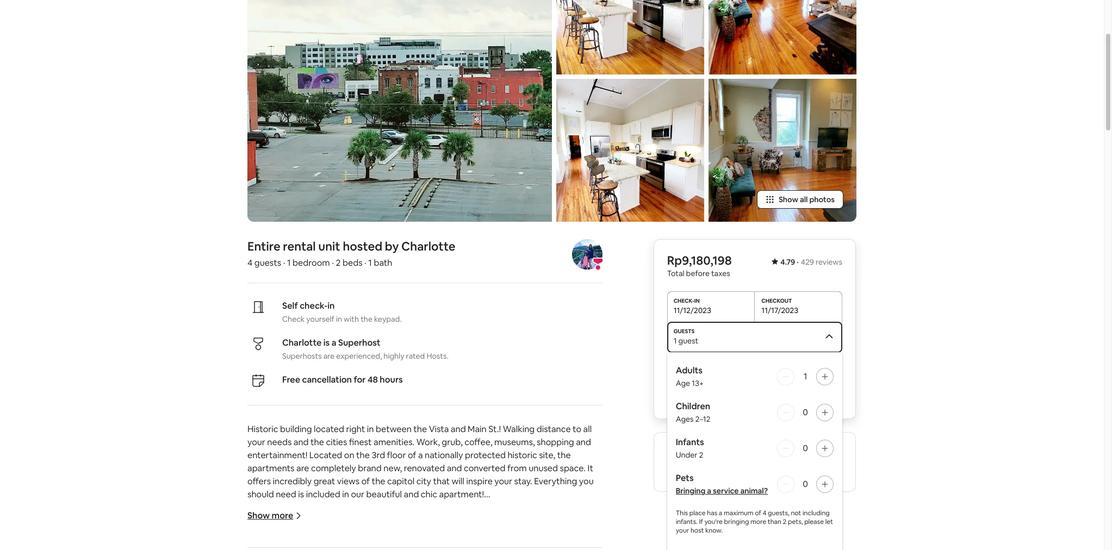 Task type: vqa. For each thing, say whether or not it's contained in the screenshot.


Task type: locate. For each thing, give the bounding box(es) containing it.
0 vertical spatial than
[[728, 456, 746, 468]]

yet
[[788, 396, 799, 406]]

· left 429
[[797, 257, 799, 267]]

self
[[282, 300, 298, 312]]

your down from at the bottom
[[494, 476, 512, 487]]

2 horizontal spatial 2
[[783, 518, 787, 527]]

need
[[276, 489, 296, 500]]

all left photos
[[800, 195, 808, 205]]

1 guest button
[[667, 322, 842, 352]]

your
[[719, 445, 738, 457]]

4.79
[[780, 257, 795, 267]]

0 inside the pets group
[[803, 479, 808, 490]]

0 inside infants "group"
[[803, 443, 808, 454]]

maximum
[[724, 509, 753, 518]]

more down need
[[272, 510, 293, 522]]

0 vertical spatial all
[[800, 195, 808, 205]]

1 vertical spatial your
[[494, 476, 512, 487]]

a left service
[[707, 486, 711, 496]]

is right need
[[298, 489, 304, 500]]

beds
[[343, 257, 362, 269]]

good
[[667, 445, 690, 457]]

unit
[[318, 239, 340, 254]]

taxes
[[711, 269, 730, 279]]

brand
[[358, 463, 382, 474]]

located
[[309, 450, 342, 461]]

the up beautiful
[[372, 476, 385, 487]]

total
[[667, 269, 684, 279]]

2 vertical spatial 0
[[803, 479, 808, 490]]

rp523,992
[[667, 456, 709, 468]]

is inside historic building located right in between the vista and main st.! walking distance to all your needs and the cities finest amenities. work, grub, coffee, museums, shopping and entertainment! located on the 3rd floor of a nationally protected historic site, the apartments are completely brand new, renovated and converted from unused space. it offers incredibly great views of the capitol city that will inspire your stay. everything you should need is included in our beautiful and chic apartment!
[[298, 489, 304, 500]]

please
[[804, 518, 824, 527]]

historic building located right in between the vista and main st.! walking distance to all your needs and the cities finest amenities. work, grub, coffee, museums, shopping and entertainment! located on the 3rd floor of a nationally protected historic site, the apartments are completely brand new, renovated and converted from unused space. it offers incredibly great views of the capitol city that will inspire your stay. everything you should need is included in our beautiful and chic apartment!
[[247, 424, 596, 500]]

2 0 from the top
[[803, 443, 808, 454]]

4.79 · 429 reviews
[[780, 257, 842, 267]]

than inside this place has a maximum of 4 guests, not including infants. if you're bringing more than 2 pets, please let your host know.
[[768, 518, 781, 527]]

0 vertical spatial are
[[323, 351, 335, 361]]

guests,
[[768, 509, 790, 518]]

are up "cancellation"
[[323, 351, 335, 361]]

2 horizontal spatial of
[[755, 509, 761, 518]]

1 horizontal spatial of
[[408, 450, 416, 461]]

0 vertical spatial 2
[[336, 257, 341, 269]]

children group
[[676, 401, 834, 424]]

1 horizontal spatial 2
[[699, 450, 703, 460]]

a left superhost
[[332, 337, 336, 349]]

1 horizontal spatial your
[[494, 476, 512, 487]]

0 horizontal spatial of
[[361, 476, 370, 487]]

historic
[[508, 450, 537, 461]]

2 vertical spatial of
[[755, 509, 761, 518]]

1 horizontal spatial are
[[323, 351, 335, 361]]

in
[[328, 300, 335, 312], [336, 314, 342, 324], [367, 424, 374, 435], [342, 489, 349, 500]]

a inside this place has a maximum of 4 guests, not including infants. if you're bringing more than 2 pets, please let your host know.
[[719, 509, 722, 518]]

the right with in the left of the page
[[361, 314, 372, 324]]

superhosts
[[282, 351, 322, 361]]

beautiful
[[366, 489, 402, 500]]

charlotte is a superhost. learn more about charlotte. image
[[572, 239, 603, 270], [572, 239, 603, 270]]

good price.
[[667, 445, 715, 457]]

3 · from the left
[[364, 257, 366, 269]]

distance
[[537, 424, 571, 435]]

show left photos
[[779, 195, 798, 205]]

0 inside children group
[[803, 407, 808, 418]]

you're
[[704, 518, 723, 527]]

1 vertical spatial 4
[[763, 509, 766, 518]]

3 0 from the top
[[803, 479, 808, 490]]

this
[[758, 505, 772, 515]]

· down unit
[[332, 257, 334, 269]]

are
[[323, 351, 335, 361], [764, 445, 777, 457], [296, 463, 309, 474]]

guests
[[254, 257, 281, 269]]

under
[[676, 450, 697, 460]]

all right to
[[583, 424, 592, 435]]

unused
[[529, 463, 558, 474]]

are inside charlotte is a superhost superhosts are experienced, highly rated hosts.
[[323, 351, 335, 361]]

2 horizontal spatial are
[[764, 445, 777, 457]]

2 left the beds at the left of page
[[336, 257, 341, 269]]

2 left pets,
[[783, 518, 787, 527]]

won't
[[725, 396, 745, 406]]

entertainment!
[[247, 450, 307, 461]]

1 vertical spatial than
[[768, 518, 781, 527]]

superhost
[[338, 337, 380, 349]]

are inside historic building located right in between the vista and main st.! walking distance to all your needs and the cities finest amenities. work, grub, coffee, museums, shopping and entertainment! located on the 3rd floor of a nationally protected historic site, the apartments are completely brand new, renovated and converted from unused space. it offers incredibly great views of the capitol city that will inspire your stay. everything you should need is included in our beautiful and chic apartment!
[[296, 463, 309, 474]]

hosts.
[[427, 351, 449, 361]]

1 horizontal spatial all
[[800, 195, 808, 205]]

vista
[[429, 424, 449, 435]]

show down should
[[247, 510, 270, 522]]

0 vertical spatial show
[[779, 195, 798, 205]]

4 inside entire rental unit hosted by charlotte 4 guests · 1 bedroom · 2 beds · 1 bath
[[247, 257, 252, 269]]

your left host
[[676, 527, 689, 535]]

work,
[[416, 437, 440, 448]]

than inside your dates are rp523,992 less than the avg. nightly rate over the last 3 months.
[[728, 456, 746, 468]]

11/17/2023
[[762, 306, 798, 316]]

are right dates
[[764, 445, 777, 457]]

nightly
[[782, 456, 809, 468]]

1 vertical spatial 2
[[699, 450, 703, 460]]

in up yourself
[[328, 300, 335, 312]]

2 vertical spatial 2
[[783, 518, 787, 527]]

0 horizontal spatial is
[[298, 489, 304, 500]]

· right the beds at the left of page
[[364, 257, 366, 269]]

0
[[803, 407, 808, 418], [803, 443, 808, 454], [803, 479, 808, 490]]

show for show more
[[247, 510, 270, 522]]

in right right
[[367, 424, 374, 435]]

a up the renovated
[[418, 450, 423, 461]]

0 horizontal spatial are
[[296, 463, 309, 474]]

capitol
[[387, 476, 415, 487]]

0 vertical spatial 4
[[247, 257, 252, 269]]

show inside button
[[779, 195, 798, 205]]

0 horizontal spatial than
[[728, 456, 746, 468]]

than
[[728, 456, 746, 468], [768, 518, 781, 527]]

a inside charlotte is a superhost superhosts are experienced, highly rated hosts.
[[332, 337, 336, 349]]

the inside self check-in check yourself in with the keypad.
[[361, 314, 372, 324]]

2 right under
[[699, 450, 703, 460]]

1 vertical spatial are
[[764, 445, 777, 457]]

more down report this listing button
[[750, 518, 766, 527]]

is down yourself
[[323, 337, 330, 349]]

1 0 from the top
[[803, 407, 808, 418]]

0 horizontal spatial show
[[247, 510, 270, 522]]

views
[[337, 476, 360, 487]]

bringing
[[676, 486, 706, 496]]

main
[[468, 424, 487, 435]]

and down building
[[294, 437, 309, 448]]

finest
[[349, 437, 372, 448]]

to
[[573, 424, 581, 435]]

1 inside adults "group"
[[804, 371, 807, 382]]

all inside historic building located right in between the vista and main st.! walking distance to all your needs and the cities finest amenities. work, grub, coffee, museums, shopping and entertainment! located on the 3rd floor of a nationally protected historic site, the apartments are completely brand new, renovated and converted from unused space. it offers incredibly great views of the capitol city that will inspire your stay. everything you should need is included in our beautiful and chic apartment!
[[583, 424, 592, 435]]

2 inside this place has a maximum of 4 guests, not including infants. if you're bringing more than 2 pets, please let your host know.
[[783, 518, 787, 527]]

2 vertical spatial are
[[296, 463, 309, 474]]

1 horizontal spatial 4
[[763, 509, 766, 518]]

your down historic
[[247, 437, 265, 448]]

inspire
[[466, 476, 493, 487]]

2
[[336, 257, 341, 269], [699, 450, 703, 460], [783, 518, 787, 527]]

1 vertical spatial show
[[247, 510, 270, 522]]

your dates are rp523,992 less than the avg. nightly rate over the last 3 months.
[[667, 445, 809, 479]]

3
[[736, 467, 741, 479]]

1 vertical spatial all
[[583, 424, 592, 435]]

walking
[[503, 424, 535, 435]]

are inside your dates are rp523,992 less than the avg. nightly rate over the last 3 months.
[[764, 445, 777, 457]]

the up "located"
[[311, 437, 324, 448]]

2 horizontal spatial your
[[676, 527, 689, 535]]

bringing a service animal? button
[[676, 486, 768, 496]]

the down finest
[[356, 450, 370, 461]]

our
[[351, 489, 364, 500]]

1 horizontal spatial more
[[750, 518, 766, 527]]

show for show all photos
[[779, 195, 798, 205]]

offers
[[247, 476, 271, 487]]

children ages 2–12
[[676, 401, 710, 424]]

· right guests
[[283, 257, 285, 269]]

1 horizontal spatial is
[[323, 337, 330, 349]]

site,
[[539, 450, 555, 461]]

1 vertical spatial 0
[[803, 443, 808, 454]]

4
[[247, 257, 252, 269], [763, 509, 766, 518]]

charged
[[757, 396, 786, 406]]

0 horizontal spatial 4
[[247, 257, 252, 269]]

rated
[[406, 351, 425, 361]]

infants group
[[676, 437, 834, 460]]

4 left guests
[[247, 257, 252, 269]]

this place has a maximum of 4 guests, not including infants. if you're bringing more than 2 pets, please let your host know.
[[676, 509, 833, 535]]

grub,
[[442, 437, 463, 448]]

great
[[314, 476, 335, 487]]

coffee,
[[465, 437, 492, 448]]

all inside button
[[800, 195, 808, 205]]

the left avg.
[[748, 456, 762, 468]]

free cancellation for 48 hours
[[282, 374, 403, 386]]

2–12
[[695, 414, 710, 424]]

adults group
[[676, 365, 834, 388]]

1 horizontal spatial show
[[779, 195, 798, 205]]

4 left "guests,"
[[763, 509, 766, 518]]

0 horizontal spatial all
[[583, 424, 592, 435]]

48
[[368, 374, 378, 386]]

0 vertical spatial 0
[[803, 407, 808, 418]]

0 horizontal spatial 2
[[336, 257, 341, 269]]

a right has
[[719, 509, 722, 518]]

needs
[[267, 437, 292, 448]]

and up grub,
[[451, 424, 466, 435]]

of
[[408, 450, 416, 461], [361, 476, 370, 487], [755, 509, 761, 518]]

show more button
[[247, 510, 302, 522]]

st.!
[[488, 424, 501, 435]]

0 vertical spatial is
[[323, 337, 330, 349]]

should
[[247, 489, 274, 500]]

check
[[282, 314, 305, 324]]

1 vertical spatial is
[[298, 489, 304, 500]]

0 vertical spatial your
[[247, 437, 265, 448]]

are up incredibly
[[296, 463, 309, 474]]

2 vertical spatial your
[[676, 527, 689, 535]]

self check-in check yourself in with the keypad.
[[282, 300, 402, 324]]

report this listing button
[[715, 505, 795, 515]]

you
[[710, 396, 723, 406]]

0 horizontal spatial your
[[247, 437, 265, 448]]

1 horizontal spatial than
[[768, 518, 781, 527]]



Task type: describe. For each thing, give the bounding box(es) containing it.
by charlotte
[[385, 239, 456, 254]]

over
[[685, 467, 703, 479]]

animal?
[[740, 486, 768, 496]]

with
[[344, 314, 359, 324]]

in left our
[[342, 489, 349, 500]]

0 vertical spatial of
[[408, 450, 416, 461]]

is inside charlotte is a superhost superhosts are experienced, highly rated hosts.
[[323, 337, 330, 349]]

rate
[[667, 467, 683, 479]]

stay.
[[514, 476, 532, 487]]

2 inside infants under 2
[[699, 450, 703, 460]]

if
[[699, 518, 703, 527]]

ages
[[676, 414, 694, 424]]

and down capitol
[[404, 489, 419, 500]]

shopping
[[537, 437, 574, 448]]

charlotte is a superhost superhosts are experienced, highly rated hosts.
[[282, 337, 449, 361]]

429
[[801, 257, 814, 267]]

from
[[507, 463, 527, 474]]

entire
[[247, 239, 280, 254]]

know.
[[705, 527, 723, 535]]

located
[[314, 424, 344, 435]]

13+
[[692, 379, 704, 388]]

will
[[452, 476, 464, 487]]

completely
[[311, 463, 356, 474]]

hosted
[[343, 239, 382, 254]]

show more
[[247, 510, 293, 522]]

bedroom
[[293, 257, 330, 269]]

floor
[[387, 450, 406, 461]]

converted
[[464, 463, 505, 474]]

museums,
[[494, 437, 535, 448]]

included
[[306, 489, 340, 500]]

you won't be charged yet
[[710, 396, 799, 406]]

rp9,180,198
[[667, 253, 732, 268]]

building
[[280, 424, 312, 435]]

infants
[[676, 437, 704, 448]]

rental
[[283, 239, 316, 254]]

historic
[[247, 424, 278, 435]]

adults
[[676, 365, 703, 376]]

a inside historic building located right in between the vista and main st.! walking distance to all your needs and the cities finest amenities. work, grub, coffee, museums, shopping and entertainment! located on the 3rd floor of a nationally protected historic site, the apartments are completely brand new, renovated and converted from unused space. it offers incredibly great views of the capitol city that will inspire your stay. everything you should need is included in our beautiful and chic apartment!
[[418, 450, 423, 461]]

adults age 13+
[[676, 365, 704, 388]]

2 · from the left
[[332, 257, 334, 269]]

be
[[746, 396, 755, 406]]

view out of one of the bedroom windows. image
[[247, 0, 552, 222]]

right
[[346, 424, 365, 435]]

a inside pets bringing a service animal?
[[707, 486, 711, 496]]

bath
[[374, 257, 392, 269]]

your inside this place has a maximum of 4 guests, not including infants. if you're bringing more than 2 pets, please let your host know.
[[676, 527, 689, 535]]

of inside this place has a maximum of 4 guests, not including infants. if you're bringing more than 2 pets, please let your host know.
[[755, 509, 761, 518]]

1 vertical spatial of
[[361, 476, 370, 487]]

everything
[[534, 476, 577, 487]]

the left last
[[705, 467, 718, 479]]

3rd
[[372, 450, 385, 461]]

pets bringing a service animal?
[[676, 473, 768, 496]]

price.
[[692, 445, 715, 457]]

host
[[691, 527, 704, 535]]

0 for children
[[803, 407, 808, 418]]

listing
[[773, 505, 795, 515]]

0 horizontal spatial more
[[272, 510, 293, 522]]

avg.
[[764, 456, 780, 468]]

including
[[803, 509, 830, 518]]

last
[[720, 467, 734, 479]]

0 for pets
[[803, 479, 808, 490]]

this
[[676, 509, 688, 518]]

for
[[354, 374, 366, 386]]

incredibly
[[273, 476, 312, 487]]

less
[[711, 456, 726, 468]]

report
[[732, 505, 757, 515]]

historic downtown lofts #1 image 2 image
[[556, 0, 704, 74]]

1 · from the left
[[283, 257, 285, 269]]

guest
[[678, 336, 698, 346]]

in left with in the left of the page
[[336, 314, 342, 324]]

infants under 2
[[676, 437, 704, 460]]

reviews
[[816, 257, 842, 267]]

historic downtown lofts #1 image 3 image
[[556, 79, 704, 222]]

photos
[[809, 195, 835, 205]]

the down shopping
[[557, 450, 571, 461]]

0 for infants
[[803, 443, 808, 454]]

historic downtown lofts #1 image 5 image
[[709, 79, 857, 222]]

protected
[[465, 450, 506, 461]]

4 · from the left
[[797, 257, 799, 267]]

place
[[689, 509, 706, 518]]

1 inside popup button
[[674, 336, 677, 346]]

renovated
[[404, 463, 445, 474]]

new,
[[384, 463, 402, 474]]

that
[[433, 476, 450, 487]]

pets group
[[676, 473, 834, 496]]

and down to
[[576, 437, 591, 448]]

on
[[344, 450, 354, 461]]

and up will on the left bottom
[[447, 463, 462, 474]]

check-
[[300, 300, 328, 312]]

it
[[588, 463, 593, 474]]

bringing
[[724, 518, 749, 527]]

city
[[416, 476, 431, 487]]

not
[[791, 509, 801, 518]]

age
[[676, 379, 690, 388]]

highly
[[384, 351, 404, 361]]

historic downtown lofts #1 image 4 image
[[709, 0, 857, 74]]

4 inside this place has a maximum of 4 guests, not including infants. if you're bringing more than 2 pets, please let your host know.
[[763, 509, 766, 518]]

more inside this place has a maximum of 4 guests, not including infants. if you're bringing more than 2 pets, please let your host know.
[[750, 518, 766, 527]]

2 inside entire rental unit hosted by charlotte 4 guests · 1 bedroom · 2 beds · 1 bath
[[336, 257, 341, 269]]

the up work,
[[413, 424, 427, 435]]

months.
[[743, 467, 776, 479]]

show all photos button
[[757, 190, 843, 209]]



